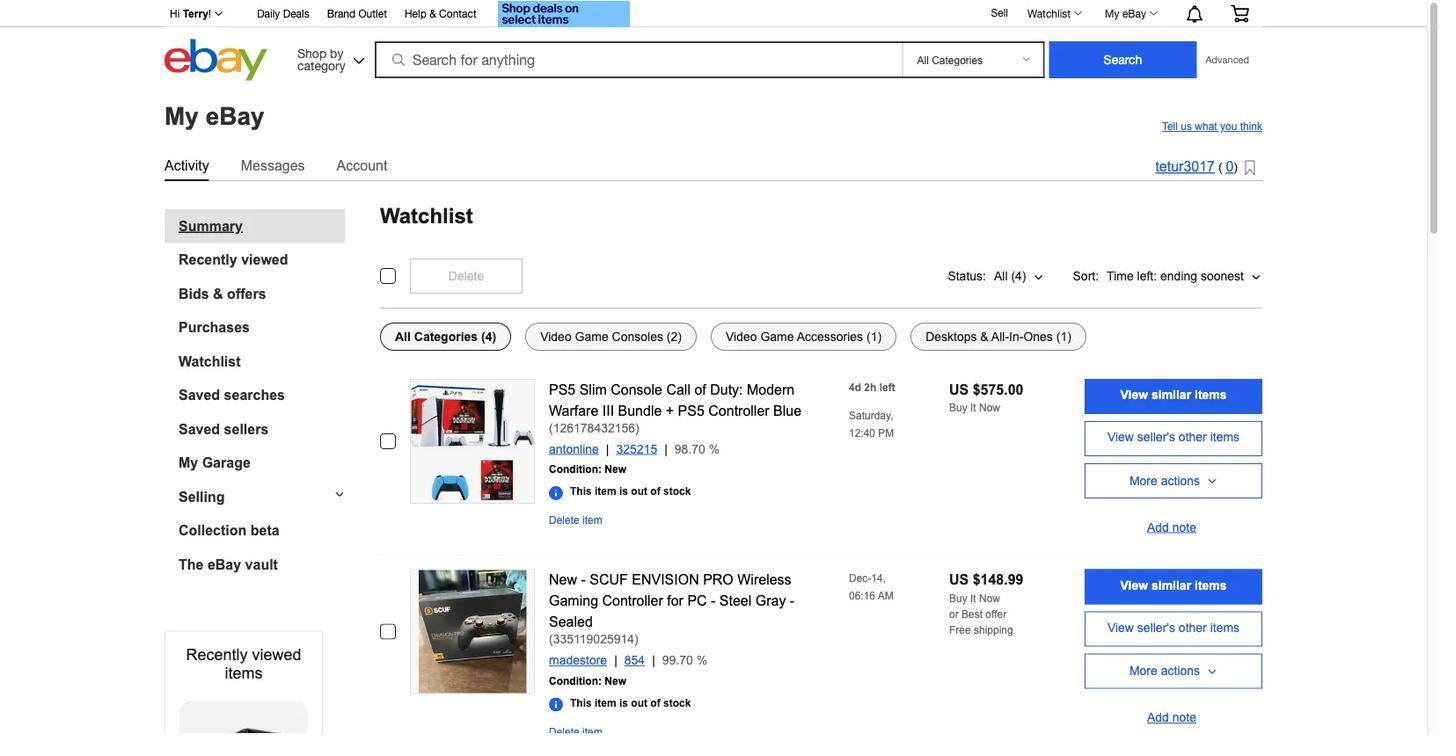 Task type: describe. For each thing, give the bounding box(es) containing it.
bids & offers
[[179, 286, 266, 302]]

new - scuf envision pro wireless gaming controller for pc - steel gray - sealed link
[[549, 572, 795, 630]]

saved sellers link
[[179, 421, 345, 438]]

sort:
[[1073, 269, 1099, 283]]

saved sellers
[[179, 421, 269, 437]]

wireless
[[737, 572, 791, 588]]

delete for delete
[[448, 269, 484, 283]]

your shopping cart image
[[1230, 5, 1250, 22]]

account link
[[337, 154, 387, 177]]

similar for us $148.99
[[1152, 579, 1191, 593]]

) inside new - scuf envision pro wireless gaming controller for pc - steel gray - sealed ( 335119025914 )
[[634, 633, 638, 647]]

by
[[330, 46, 343, 60]]

the ebay vault link
[[179, 557, 345, 573]]

shop by category
[[297, 46, 345, 73]]

shop by category banner
[[160, 0, 1262, 85]]

my ebay inside the account navigation
[[1105, 7, 1146, 19]]

this item is out of stock for for
[[570, 697, 691, 709]]

activity link
[[165, 154, 209, 177]]

call
[[666, 382, 691, 398]]

items inside recently viewed items
[[225, 665, 263, 683]]

other for us $575.00
[[1179, 431, 1207, 444]]

1 vertical spatial my
[[165, 102, 199, 130]]

or
[[949, 608, 959, 620]]

0 horizontal spatial ps5
[[549, 382, 576, 398]]

purchases
[[179, 320, 250, 336]]

of for envision
[[650, 697, 660, 709]]

actions for us $148.99
[[1161, 665, 1200, 678]]

us $575.00 buy it now
[[949, 382, 1024, 414]]

collection beta link
[[179, 523, 345, 539]]

new - scuf envision pro wireless gaming controller for pc - steel gray - sealed ( 335119025914 )
[[549, 572, 795, 647]]

saved for saved searches
[[179, 388, 220, 403]]

messages
[[241, 157, 305, 173]]

) inside tetur3017 ( 0 )
[[1234, 161, 1238, 174]]

more for us $575.00
[[1129, 474, 1158, 488]]

2 horizontal spatial -
[[790, 593, 795, 609]]

out for for
[[631, 697, 647, 709]]

dec-
[[849, 572, 871, 584]]

advanced link
[[1197, 42, 1258, 77]]

recently viewed
[[179, 252, 288, 268]]

ps5 slim console call of duty: modern warfare iii bundle + ps5 controller blue image
[[411, 380, 534, 503]]

my for my ebay link
[[1105, 7, 1119, 19]]

new for warfare
[[605, 464, 626, 475]]

854 link
[[624, 654, 662, 668]]

sell
[[991, 6, 1008, 19]]

controller inside ps5 slim console call of duty: modern warfare iii bundle + ps5 controller blue ( 126178432156 )
[[708, 403, 769, 419]]

new - scuf envision pro wireless gaming controller for pc - steel gray - sealed image
[[419, 571, 526, 694]]

my ebay link
[[1095, 3, 1166, 24]]

what
[[1195, 121, 1217, 132]]

the
[[179, 557, 204, 573]]

daily deals
[[257, 7, 309, 20]]

bundle
[[618, 403, 662, 419]]

shop
[[297, 46, 327, 60]]

saved searches link
[[179, 388, 345, 404]]

controller inside new - scuf envision pro wireless gaming controller for pc - steel gray - sealed ( 335119025914 )
[[602, 593, 663, 609]]

envision
[[632, 572, 699, 588]]

item for warfare
[[595, 486, 616, 497]]

actions for us $575.00
[[1161, 474, 1200, 488]]

tetur3017 ( 0 )
[[1155, 159, 1238, 175]]

antonline link
[[549, 443, 616, 456]]

add for us $575.00
[[1147, 521, 1169, 534]]

of for call
[[650, 486, 660, 497]]

98.70 %
[[675, 443, 720, 456]]

us for $575.00
[[949, 382, 969, 398]]

antonline
[[549, 443, 599, 456]]

view similar items link for us $148.99
[[1085, 570, 1262, 605]]

new for controller
[[605, 675, 626, 687]]

condition: for sealed
[[549, 675, 602, 687]]

ebay for my ebay link
[[1122, 7, 1146, 19]]

contact
[[439, 7, 477, 20]]

selling
[[179, 489, 225, 505]]

( inside new - scuf envision pro wireless gaming controller for pc - steel gray - sealed ( 335119025914 )
[[549, 633, 553, 647]]

0 horizontal spatial -
[[581, 572, 586, 588]]

item inside "button"
[[582, 515, 602, 527]]

view seller's other items link for us $575.00
[[1085, 421, 1262, 457]]

& for bids
[[213, 286, 223, 302]]

now for $575.00
[[979, 402, 1000, 414]]

add note button for us $575.00
[[1085, 506, 1262, 541]]

warfare
[[549, 403, 598, 419]]

325215
[[616, 443, 657, 456]]

view similar items for us $148.99
[[1120, 579, 1227, 593]]

my ebay inside main content
[[165, 102, 264, 130]]

99.70 %
[[662, 654, 707, 668]]

viewed for recently viewed
[[241, 252, 288, 268]]

view similar items link for us $575.00
[[1085, 379, 1262, 414]]

seller's for us $148.99
[[1137, 621, 1175, 635]]

madestore link
[[549, 654, 624, 668]]

stock for pc
[[663, 697, 691, 709]]

sealed
[[549, 614, 593, 630]]

recently for recently viewed
[[179, 252, 237, 268]]

2 vertical spatial watchlist
[[179, 354, 241, 369]]

14,
[[871, 572, 886, 584]]

pm
[[878, 428, 894, 439]]

seller's for us $575.00
[[1137, 431, 1175, 444]]

category
[[297, 58, 345, 73]]

pro
[[703, 572, 734, 588]]

1 vertical spatial ps5
[[678, 403, 704, 419]]

1 vertical spatial watchlist
[[380, 205, 473, 228]]

get an extra 15% off image
[[498, 1, 630, 27]]

gaming
[[549, 593, 598, 609]]

saturday,
[[849, 410, 893, 422]]

madestore
[[549, 654, 607, 668]]

delete item button
[[549, 515, 602, 527]]

1 horizontal spatial watchlist link
[[1018, 3, 1090, 24]]

saturday, 12:40 pm
[[849, 410, 894, 439]]

shipping
[[974, 624, 1013, 636]]

$575.00
[[973, 382, 1024, 398]]

more actions for us $148.99
[[1129, 665, 1200, 678]]

outlet
[[358, 7, 387, 20]]

view seller's other items for us $575.00
[[1107, 431, 1240, 444]]

my ebay main content
[[7, 85, 1420, 735]]

for
[[667, 593, 683, 609]]

buy for $575.00
[[949, 402, 967, 414]]

it for $148.99
[[970, 593, 976, 604]]

335119025914
[[553, 633, 634, 647]]

0 link
[[1226, 159, 1234, 175]]

help & contact link
[[405, 5, 477, 24]]

more for us $148.99
[[1129, 665, 1158, 678]]

ps5 slim console call of duty: modern warfare iii bundle + ps5 controller blue link
[[549, 382, 802, 419]]

buy for $148.99
[[949, 593, 967, 604]]

bids & offers link
[[179, 286, 345, 302]]

tell
[[1162, 121, 1178, 132]]

bids
[[179, 286, 209, 302]]

gray
[[755, 593, 786, 609]]

ending
[[1160, 269, 1197, 283]]

( inside ps5 slim console call of duty: modern warfare iii bundle + ps5 controller blue ( 126178432156 )
[[549, 421, 553, 435]]

1 horizontal spatial -
[[711, 593, 716, 609]]

0
[[1226, 159, 1234, 175]]

console
[[611, 382, 662, 398]]



Task type: locate. For each thing, give the bounding box(es) containing it.
duty:
[[710, 382, 743, 398]]

2 view similar items from the top
[[1120, 579, 1227, 593]]

stock for bundle
[[663, 486, 691, 497]]

searches
[[224, 388, 285, 403]]

new down 854
[[605, 675, 626, 687]]

now inside the us $148.99 buy it now or best offer free shipping
[[979, 593, 1000, 604]]

1 vertical spatial condition:
[[549, 675, 602, 687]]

1 vertical spatial this
[[570, 697, 592, 709]]

0 vertical spatial add note button
[[1085, 506, 1262, 541]]

condition: new down madestore link
[[549, 675, 626, 687]]

0 vertical spatial add
[[1147, 521, 1169, 534]]

buy inside "us $575.00 buy it now"
[[949, 402, 967, 414]]

2 view seller's other items link from the top
[[1085, 612, 1262, 647]]

1 vertical spatial stock
[[663, 697, 691, 709]]

0 vertical spatial add note
[[1147, 521, 1196, 534]]

view seller's other items for us $148.99
[[1107, 621, 1240, 635]]

0 vertical spatial buy
[[949, 402, 967, 414]]

1 vertical spatial viewed
[[252, 646, 301, 664]]

viewed inside recently viewed items
[[252, 646, 301, 664]]

1 vertical spatial view seller's other items
[[1107, 621, 1240, 635]]

sort: time left: ending soonest
[[1073, 269, 1244, 283]]

it up best
[[970, 593, 976, 604]]

) down bundle on the left of the page
[[635, 421, 639, 435]]

purchases link
[[179, 320, 345, 336]]

hi
[[170, 8, 180, 20]]

item down madestore link
[[595, 697, 616, 709]]

( down sealed
[[549, 633, 553, 647]]

activity
[[165, 157, 209, 173]]

condition: down antonline
[[549, 464, 602, 475]]

recently viewed link
[[179, 252, 345, 268]]

2 actions from the top
[[1161, 665, 1200, 678]]

1 vertical spatial more
[[1129, 665, 1158, 678]]

2 condition: new from the top
[[549, 675, 626, 687]]

watchlist up delete button
[[380, 205, 473, 228]]

buy right saturday,
[[949, 402, 967, 414]]

1 horizontal spatial controller
[[708, 403, 769, 419]]

ebay for the ebay vault link
[[208, 557, 241, 573]]

out
[[631, 486, 647, 497], [631, 697, 647, 709]]

1 vertical spatial %
[[696, 654, 707, 668]]

recently viewed items
[[186, 646, 301, 683]]

2 note from the top
[[1172, 711, 1196, 725]]

view seller's other items link
[[1085, 421, 1262, 457], [1085, 612, 1262, 647]]

iii
[[602, 403, 614, 419]]

status: all (4)
[[948, 269, 1026, 283]]

saved up my garage
[[179, 421, 220, 437]]

0 horizontal spatial %
[[696, 654, 707, 668]]

% right the '98.70'
[[709, 443, 720, 456]]

1 more from the top
[[1129, 474, 1158, 488]]

(4)
[[1011, 269, 1026, 283]]

1 vertical spatial view seller's other items link
[[1085, 612, 1262, 647]]

think
[[1240, 121, 1262, 132]]

scuf
[[590, 572, 628, 588]]

modern
[[747, 382, 795, 398]]

left
[[879, 382, 895, 394]]

2 more actions button from the top
[[1085, 654, 1262, 689]]

4d 2h left
[[849, 382, 895, 394]]

viewed for recently viewed items
[[252, 646, 301, 664]]

more actions button for us $575.00
[[1085, 464, 1262, 499]]

1 condition: from the top
[[549, 464, 602, 475]]

view seller's other items link for us $148.99
[[1085, 612, 1262, 647]]

!
[[208, 8, 211, 20]]

2 vertical spatial of
[[650, 697, 660, 709]]

steel
[[719, 593, 752, 609]]

1 horizontal spatial %
[[709, 443, 720, 456]]

tell us what you think
[[1162, 121, 1262, 132]]

this down madestore
[[570, 697, 592, 709]]

2 this from the top
[[570, 697, 592, 709]]

( inside tetur3017 ( 0 )
[[1218, 161, 1222, 174]]

1 vertical spatial view similar items link
[[1085, 570, 1262, 605]]

it down the $575.00
[[970, 402, 976, 414]]

this for (
[[570, 486, 592, 497]]

0 vertical spatial seller's
[[1137, 431, 1175, 444]]

of down the 325215 link
[[650, 486, 660, 497]]

0 vertical spatial it
[[970, 402, 976, 414]]

2 add from the top
[[1147, 711, 1169, 725]]

stock
[[663, 486, 691, 497], [663, 697, 691, 709]]

terry
[[183, 8, 208, 20]]

new down 325215
[[605, 464, 626, 475]]

is down 325215
[[619, 486, 628, 497]]

2 this item is out of stock from the top
[[570, 697, 691, 709]]

2 vertical spatial ebay
[[208, 557, 241, 573]]

1 horizontal spatial ps5
[[678, 403, 704, 419]]

0 vertical spatial us
[[949, 382, 969, 398]]

0 horizontal spatial &
[[213, 286, 223, 302]]

% right 99.70
[[696, 654, 707, 668]]

) inside ps5 slim console call of duty: modern warfare iii bundle + ps5 controller blue ( 126178432156 )
[[635, 421, 639, 435]]

this item is out of stock down 325215
[[570, 486, 691, 497]]

this for sealed
[[570, 697, 592, 709]]

None submit
[[1049, 41, 1197, 78]]

advanced
[[1206, 54, 1249, 66]]

0 vertical spatial stock
[[663, 486, 691, 497]]

2 is from the top
[[619, 697, 628, 709]]

new up gaming
[[549, 572, 577, 588]]

add note for us $575.00
[[1147, 521, 1196, 534]]

1 horizontal spatial delete
[[549, 515, 579, 527]]

buy up the 'or'
[[949, 593, 967, 604]]

1 similar from the top
[[1152, 388, 1191, 402]]

of right call in the bottom of the page
[[694, 382, 706, 398]]

slim
[[579, 382, 607, 398]]

dec-14, 06:16 am
[[849, 572, 894, 602]]

) left make this page your my ebay homepage icon
[[1234, 161, 1238, 174]]

2 vertical spatial (
[[549, 633, 553, 647]]

stock down 99.70
[[663, 697, 691, 709]]

& inside the account navigation
[[429, 7, 436, 20]]

1 vertical spatial add
[[1147, 711, 1169, 725]]

1 vertical spatial other
[[1179, 621, 1207, 635]]

summary
[[179, 218, 243, 234]]

2 it from the top
[[970, 593, 976, 604]]

0 vertical spatial more actions button
[[1085, 464, 1262, 499]]

time
[[1107, 269, 1134, 283]]

my for my garage link
[[179, 455, 198, 471]]

us inside the us $148.99 buy it now or best offer free shipping
[[949, 572, 969, 588]]

0 vertical spatial actions
[[1161, 474, 1200, 488]]

all
[[994, 269, 1008, 283]]

now for $148.99
[[979, 593, 1000, 604]]

1 vertical spatial is
[[619, 697, 628, 709]]

0 vertical spatial is
[[619, 486, 628, 497]]

add for us $148.99
[[1147, 711, 1169, 725]]

854
[[624, 654, 645, 668]]

1 add note button from the top
[[1085, 506, 1262, 541]]

watchlist link up saved searches link
[[179, 354, 345, 370]]

is for (
[[619, 486, 628, 497]]

0 vertical spatial ebay
[[1122, 7, 1146, 19]]

2 buy from the top
[[949, 593, 967, 604]]

delete inside delete button
[[448, 269, 484, 283]]

2 condition: from the top
[[549, 675, 602, 687]]

out down 325215
[[631, 486, 647, 497]]

of
[[694, 382, 706, 398], [650, 486, 660, 497], [650, 697, 660, 709]]

add
[[1147, 521, 1169, 534], [1147, 711, 1169, 725]]

tetur3017 link
[[1155, 159, 1215, 175]]

ps5 up warfare
[[549, 382, 576, 398]]

1 horizontal spatial my ebay
[[1105, 7, 1146, 19]]

beta
[[251, 523, 279, 539]]

1 this from the top
[[570, 486, 592, 497]]

offers
[[227, 286, 266, 302]]

1 vertical spatial of
[[650, 486, 660, 497]]

account navigation
[[160, 0, 1262, 29]]

1 condition: new from the top
[[549, 464, 626, 475]]

2 vertical spatial item
[[595, 697, 616, 709]]

us left the $575.00
[[949, 382, 969, 398]]

1 vertical spatial recently
[[186, 646, 248, 664]]

1 vertical spatial my ebay
[[165, 102, 264, 130]]

new
[[605, 464, 626, 475], [549, 572, 577, 588], [605, 675, 626, 687]]

stock down the '98.70'
[[663, 486, 691, 497]]

add note for us $148.99
[[1147, 711, 1196, 725]]

garage
[[202, 455, 251, 471]]

messages link
[[241, 154, 305, 177]]

1 view seller's other items link from the top
[[1085, 421, 1262, 457]]

it inside the us $148.99 buy it now or best offer free shipping
[[970, 593, 976, 604]]

1 vertical spatial now
[[979, 593, 1000, 604]]

2 vertical spatial new
[[605, 675, 626, 687]]

0 vertical spatial new
[[605, 464, 626, 475]]

2 other from the top
[[1179, 621, 1207, 635]]

1 add note from the top
[[1147, 521, 1196, 534]]

add note button for us $148.99
[[1085, 696, 1262, 731]]

other for us $148.99
[[1179, 621, 1207, 635]]

now up offer
[[979, 593, 1000, 604]]

1 vertical spatial more actions
[[1129, 665, 1200, 678]]

vault
[[245, 557, 278, 573]]

( down warfare
[[549, 421, 553, 435]]

view similar items for us $575.00
[[1120, 388, 1227, 402]]

watchlist inside the account navigation
[[1027, 7, 1071, 19]]

2 add note from the top
[[1147, 711, 1196, 725]]

more actions
[[1129, 474, 1200, 488], [1129, 665, 1200, 678]]

watchlist down purchases
[[179, 354, 241, 369]]

0 vertical spatial this
[[570, 486, 592, 497]]

condition: new for sealed
[[549, 675, 626, 687]]

my garage
[[179, 455, 251, 471]]

out for iii
[[631, 486, 647, 497]]

1 out from the top
[[631, 486, 647, 497]]

blue
[[773, 403, 802, 419]]

controller
[[708, 403, 769, 419], [602, 593, 663, 609]]

0 vertical spatial %
[[709, 443, 720, 456]]

1 seller's from the top
[[1137, 431, 1175, 444]]

2h
[[864, 382, 876, 394]]

0 vertical spatial ps5
[[549, 382, 576, 398]]

2 us from the top
[[949, 572, 969, 588]]

2 vertical spatial )
[[634, 633, 638, 647]]

1 stock from the top
[[663, 486, 691, 497]]

( left 0 link
[[1218, 161, 1222, 174]]

06:16
[[849, 590, 875, 602]]

- right gray
[[790, 593, 795, 609]]

0 vertical spatial note
[[1172, 521, 1196, 534]]

none submit inside shop by category banner
[[1049, 41, 1197, 78]]

1 this item is out of stock from the top
[[570, 486, 691, 497]]

0 horizontal spatial watchlist
[[179, 354, 241, 369]]

us
[[1181, 121, 1192, 132]]

0 vertical spatial &
[[429, 7, 436, 20]]

it inside "us $575.00 buy it now"
[[970, 402, 976, 414]]

daily deals link
[[257, 5, 309, 24]]

this item is out of stock for iii
[[570, 486, 691, 497]]

1 view similar items link from the top
[[1085, 379, 1262, 414]]

of inside ps5 slim console call of duty: modern warfare iii bundle + ps5 controller blue ( 126178432156 )
[[694, 382, 706, 398]]

us inside "us $575.00 buy it now"
[[949, 382, 969, 398]]

0 horizontal spatial controller
[[602, 593, 663, 609]]

condition:
[[549, 464, 602, 475], [549, 675, 602, 687]]

1 other from the top
[[1179, 431, 1207, 444]]

98.70
[[675, 443, 705, 456]]

us up the 'or'
[[949, 572, 969, 588]]

0 vertical spatial watchlist
[[1027, 7, 1071, 19]]

my garage link
[[179, 455, 345, 472]]

1 vertical spatial seller's
[[1137, 621, 1175, 635]]

1 vertical spatial watchlist link
[[179, 354, 345, 370]]

this item is out of stock down 854
[[570, 697, 691, 709]]

ps5 slim console call of duty: modern warfare iii bundle + ps5 controller blue ( 126178432156 )
[[549, 382, 802, 435]]

delete button
[[410, 259, 523, 294]]

recently inside recently viewed items
[[186, 646, 248, 664]]

collection
[[179, 523, 247, 539]]

now
[[979, 402, 1000, 414], [979, 593, 1000, 604]]

& inside "link"
[[213, 286, 223, 302]]

(
[[1218, 161, 1222, 174], [549, 421, 553, 435], [549, 633, 553, 647]]

2 more actions from the top
[[1129, 665, 1200, 678]]

0 vertical spatial )
[[1234, 161, 1238, 174]]

selling button
[[165, 489, 345, 505]]

1 vertical spatial )
[[635, 421, 639, 435]]

0 vertical spatial view seller's other items
[[1107, 431, 1240, 444]]

2 horizontal spatial watchlist
[[1027, 7, 1071, 19]]

seller's
[[1137, 431, 1175, 444], [1137, 621, 1175, 635]]

hi terry !
[[170, 8, 211, 20]]

1 horizontal spatial watchlist
[[380, 205, 473, 228]]

0 vertical spatial recently
[[179, 252, 237, 268]]

0 vertical spatial now
[[979, 402, 1000, 414]]

of down 854 link on the left bottom of the page
[[650, 697, 660, 709]]

1 vertical spatial similar
[[1152, 579, 1191, 593]]

condition: for (
[[549, 464, 602, 475]]

ebay
[[1122, 7, 1146, 19], [206, 102, 264, 130], [208, 557, 241, 573]]

note for us $575.00
[[1172, 521, 1196, 534]]

99.70
[[662, 654, 693, 668]]

us for $148.99
[[949, 572, 969, 588]]

0 vertical spatial saved
[[179, 388, 220, 403]]

item
[[595, 486, 616, 497], [582, 515, 602, 527], [595, 697, 616, 709]]

1 it from the top
[[970, 402, 976, 414]]

2 seller's from the top
[[1137, 621, 1175, 635]]

1 vertical spatial it
[[970, 593, 976, 604]]

- up gaming
[[581, 572, 586, 588]]

1 horizontal spatial &
[[429, 7, 436, 20]]

0 vertical spatial other
[[1179, 431, 1207, 444]]

126178432156
[[553, 421, 635, 435]]

% for ps5
[[709, 443, 720, 456]]

0 vertical spatial view seller's other items link
[[1085, 421, 1262, 457]]

0 vertical spatial (
[[1218, 161, 1222, 174]]

recently for recently viewed items
[[186, 646, 248, 664]]

2 view similar items link from the top
[[1085, 570, 1262, 605]]

make this page your my ebay homepage image
[[1245, 160, 1255, 177]]

the ebay vault
[[179, 557, 278, 573]]

1 vertical spatial delete
[[549, 515, 579, 527]]

0 vertical spatial similar
[[1152, 388, 1191, 402]]

2 now from the top
[[979, 593, 1000, 604]]

% for steel
[[696, 654, 707, 668]]

1 vertical spatial condition: new
[[549, 675, 626, 687]]

delete for delete item
[[549, 515, 579, 527]]

) up 854
[[634, 633, 638, 647]]

is down 854
[[619, 697, 628, 709]]

is for sealed
[[619, 697, 628, 709]]

controller down scuf
[[602, 593, 663, 609]]

1 saved from the top
[[179, 388, 220, 403]]

1 vertical spatial (
[[549, 421, 553, 435]]

0 vertical spatial watchlist link
[[1018, 3, 1090, 24]]

& for help
[[429, 7, 436, 20]]

1 vertical spatial us
[[949, 572, 969, 588]]

0 vertical spatial controller
[[708, 403, 769, 419]]

now inside "us $575.00 buy it now"
[[979, 402, 1000, 414]]

my inside the account navigation
[[1105, 7, 1119, 19]]

1 view similar items from the top
[[1120, 388, 1227, 402]]

tell us what you think link
[[1162, 121, 1262, 133]]

condition: new for (
[[549, 464, 626, 475]]

buy inside the us $148.99 buy it now or best offer free shipping
[[949, 593, 967, 604]]

sellers
[[224, 421, 269, 437]]

similar for us $575.00
[[1152, 388, 1191, 402]]

1 vertical spatial more actions button
[[1085, 654, 1262, 689]]

0 vertical spatial more
[[1129, 474, 1158, 488]]

help
[[405, 7, 427, 20]]

saved for saved sellers
[[179, 421, 220, 437]]

2 similar from the top
[[1152, 579, 1191, 593]]

summary link
[[179, 218, 345, 234]]

item up delete item
[[595, 486, 616, 497]]

controller down duty:
[[708, 403, 769, 419]]

0 horizontal spatial delete
[[448, 269, 484, 283]]

more actions button for us $148.99
[[1085, 654, 1262, 689]]

watchlist link right 'sell'
[[1018, 3, 1090, 24]]

0 vertical spatial my
[[1105, 7, 1119, 19]]

delete item
[[549, 515, 602, 527]]

ebay inside the account navigation
[[1122, 7, 1146, 19]]

ps5 right +
[[678, 403, 704, 419]]

2 vertical spatial my
[[179, 455, 198, 471]]

1 us from the top
[[949, 382, 969, 398]]

1 vertical spatial out
[[631, 697, 647, 709]]

1 note from the top
[[1172, 521, 1196, 534]]

Search for anything text field
[[377, 43, 899, 77]]

new inside new - scuf envision pro wireless gaming controller for pc - steel gray - sealed ( 335119025914 )
[[549, 572, 577, 588]]

1 vertical spatial add note
[[1147, 711, 1196, 725]]

4d
[[849, 382, 861, 394]]

2 stock from the top
[[663, 697, 691, 709]]

ps5
[[549, 382, 576, 398], [678, 403, 704, 419]]

delete inside delete item "button"
[[549, 515, 579, 527]]

item up scuf
[[582, 515, 602, 527]]

note for us $148.99
[[1172, 711, 1196, 725]]

2 saved from the top
[[179, 421, 220, 437]]

it for $575.00
[[970, 402, 976, 414]]

time left: ending soonest button
[[1106, 259, 1262, 294]]

1 actions from the top
[[1161, 474, 1200, 488]]

this up delete item
[[570, 486, 592, 497]]

1 buy from the top
[[949, 402, 967, 414]]

1 is from the top
[[619, 486, 628, 497]]

0 vertical spatial of
[[694, 382, 706, 398]]

1 vertical spatial new
[[549, 572, 577, 588]]

condition: down madestore
[[549, 675, 602, 687]]

1 more actions button from the top
[[1085, 464, 1262, 499]]

1 vertical spatial controller
[[602, 593, 663, 609]]

1 vertical spatial note
[[1172, 711, 1196, 725]]

2 add note button from the top
[[1085, 696, 1262, 731]]

saved up saved sellers
[[179, 388, 220, 403]]

1 more actions from the top
[[1129, 474, 1200, 488]]

2 view seller's other items from the top
[[1107, 621, 1240, 635]]

1 add from the top
[[1147, 521, 1169, 534]]

$148.99
[[973, 572, 1024, 588]]

watchlist right 'sell'
[[1027, 7, 1071, 19]]

2 more from the top
[[1129, 665, 1158, 678]]

325215 link
[[616, 443, 675, 456]]

view similar items
[[1120, 388, 1227, 402], [1120, 579, 1227, 593]]

now down the $575.00
[[979, 402, 1000, 414]]

0 vertical spatial condition: new
[[549, 464, 626, 475]]

item for controller
[[595, 697, 616, 709]]

condition: new down antonline link
[[549, 464, 626, 475]]

& right the bids
[[213, 286, 223, 302]]

more actions for us $575.00
[[1129, 474, 1200, 488]]

1 vertical spatial buy
[[949, 593, 967, 604]]

& right help
[[429, 7, 436, 20]]

out down 854 link on the left bottom of the page
[[631, 697, 647, 709]]

buy
[[949, 402, 967, 414], [949, 593, 967, 604]]

brand
[[327, 7, 356, 20]]

1 vertical spatial ebay
[[206, 102, 264, 130]]

- right pc
[[711, 593, 716, 609]]

0 vertical spatial more actions
[[1129, 474, 1200, 488]]

1 vertical spatial actions
[[1161, 665, 1200, 678]]

0 horizontal spatial watchlist link
[[179, 354, 345, 370]]

viewed
[[241, 252, 288, 268], [252, 646, 301, 664]]

2 out from the top
[[631, 697, 647, 709]]

brand outlet
[[327, 7, 387, 20]]

pc
[[687, 593, 707, 609]]

1 vertical spatial &
[[213, 286, 223, 302]]

1 now from the top
[[979, 402, 1000, 414]]

shop by category button
[[289, 39, 369, 77]]

1 view seller's other items from the top
[[1107, 431, 1240, 444]]

0 vertical spatial this item is out of stock
[[570, 486, 691, 497]]



Task type: vqa. For each thing, say whether or not it's contained in the screenshot.
SELLER: inside SELLER: nbd-direct-cf2 (41) 100% positive feedback
no



